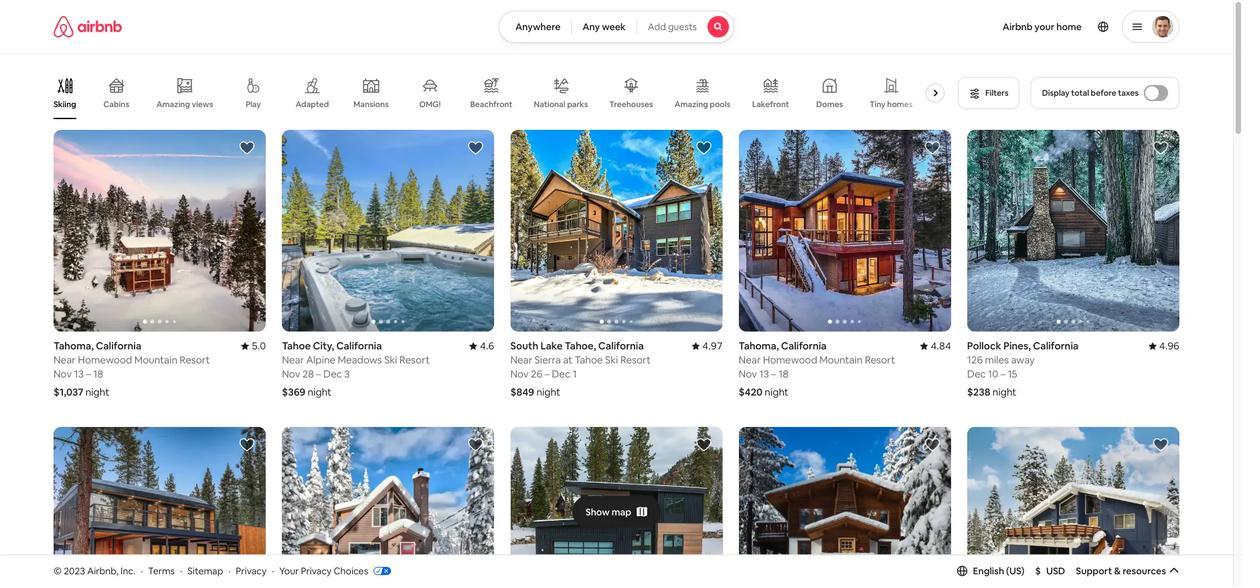 Task type: describe. For each thing, give the bounding box(es) containing it.
tahoe inside tahoe city, california near alpine meadows ski resort nov 28 – dec 3 $369 night
[[282, 339, 311, 352]]

28
[[302, 367, 314, 381]]

5.0 out of 5 average rating image
[[241, 339, 266, 352]]

sierra
[[535, 353, 561, 366]]

26
[[531, 367, 542, 381]]

tahoma, for tahoma, california near homewood mountain resort nov 13 – 18 $420 night
[[739, 339, 779, 352]]

sitemap
[[188, 565, 223, 577]]

18 for $1,037
[[93, 367, 103, 381]]

13 for $1,037
[[74, 367, 84, 381]]

english (us) button
[[957, 565, 1025, 577]]

$
[[1036, 565, 1041, 577]]

resort inside south lake tahoe, california near sierra at tahoe ski resort nov 26 – dec 1 $849 night
[[620, 353, 651, 366]]

resort inside tahoma, california near homewood mountain resort nov 13 – 18 $420 night
[[865, 353, 895, 366]]

beachfront
[[470, 99, 513, 109]]

none search field containing anywhere
[[499, 11, 735, 43]]

show map
[[586, 506, 632, 518]]

your privacy choices
[[279, 565, 368, 577]]

south lake tahoe, california near sierra at tahoe ski resort nov 26 – dec 1 $849 night
[[510, 339, 651, 399]]

california inside pollock pines, california 126 miles away dec 10 – 15 $238 night
[[1033, 339, 1079, 352]]

national
[[534, 99, 566, 109]]

– inside south lake tahoe, california near sierra at tahoe ski resort nov 26 – dec 1 $849 night
[[545, 367, 550, 381]]

(us)
[[1006, 565, 1025, 577]]

views
[[192, 99, 213, 109]]

nov inside south lake tahoe, california near sierra at tahoe ski resort nov 26 – dec 1 $849 night
[[510, 367, 529, 381]]

filters
[[986, 88, 1009, 98]]

tiny
[[870, 99, 886, 109]]

2 privacy from the left
[[301, 565, 332, 577]]

homewood for $420
[[763, 353, 818, 366]]

amazing for amazing views
[[157, 99, 190, 109]]

california inside tahoe city, california near alpine meadows ski resort nov 28 – dec 3 $369 night
[[336, 339, 382, 352]]

2 · from the left
[[180, 565, 182, 577]]

add guests button
[[637, 11, 735, 43]]

add to wishlist: incline village, nevada image
[[925, 437, 941, 453]]

support & resources button
[[1076, 565, 1180, 577]]

– for $238
[[1001, 367, 1006, 381]]

play
[[246, 99, 261, 109]]

night for $1,037
[[85, 386, 109, 399]]

15
[[1008, 367, 1018, 381]]

map
[[612, 506, 632, 518]]

california inside south lake tahoe, california near sierra at tahoe ski resort nov 26 – dec 1 $849 night
[[598, 339, 644, 352]]

nov inside tahoe city, california near alpine meadows ski resort nov 28 – dec 3 $369 night
[[282, 367, 300, 381]]

© 2023 airbnb, inc. ·
[[54, 565, 143, 577]]

cabins
[[103, 99, 129, 109]]

$849
[[510, 386, 534, 399]]

profile element
[[751, 0, 1180, 54]]

california inside tahoma, california near homewood mountain resort nov 13 – 18 $420 night
[[781, 339, 827, 352]]

display
[[1042, 88, 1070, 98]]

night inside tahoe city, california near alpine meadows ski resort nov 28 – dec 3 $369 night
[[308, 386, 332, 399]]

4 · from the left
[[272, 565, 274, 577]]

homes
[[887, 99, 913, 109]]

skiing
[[54, 99, 76, 109]]

near inside tahoma, california near homewood mountain resort nov 13 – 18 $1,037 night
[[54, 353, 76, 366]]

1 privacy from the left
[[236, 565, 267, 577]]

airbnb your home link
[[995, 13, 1090, 41]]

night for $420
[[765, 386, 789, 399]]

5.0
[[252, 339, 266, 352]]

display total before taxes button
[[1031, 77, 1180, 109]]

airbnb,
[[87, 565, 118, 577]]

privacy link
[[236, 565, 267, 577]]

$1,037
[[54, 386, 83, 399]]

meadows
[[338, 353, 382, 366]]

anywhere button
[[499, 11, 572, 43]]

parks
[[567, 99, 588, 109]]

4.84
[[931, 339, 951, 352]]

city,
[[313, 339, 334, 352]]

display total before taxes
[[1042, 88, 1139, 98]]

nov inside tahoma, california near homewood mountain resort nov 13 – 18 $1,037 night
[[54, 367, 72, 381]]

tahoma, for tahoma, california near homewood mountain resort nov 13 – 18 $1,037 night
[[54, 339, 94, 352]]

english
[[973, 565, 1004, 577]]

– for $420
[[771, 367, 776, 381]]

4.97
[[703, 339, 723, 352]]

tahoe,
[[565, 339, 596, 352]]

4.96
[[1160, 339, 1180, 352]]

$369
[[282, 386, 306, 399]]

your
[[1035, 21, 1055, 33]]

night for $238
[[993, 386, 1017, 399]]

– for $1,037
[[86, 367, 91, 381]]

week
[[602, 21, 626, 33]]

group containing amazing views
[[54, 67, 950, 119]]

13 for $420
[[759, 367, 769, 381]]

ski inside south lake tahoe, california near sierra at tahoe ski resort nov 26 – dec 1 $849 night
[[605, 353, 618, 366]]

total
[[1071, 88, 1089, 98]]

4.84 out of 5 average rating image
[[920, 339, 951, 352]]

national parks
[[534, 99, 588, 109]]

4.6
[[480, 339, 494, 352]]

amazing for amazing pools
[[675, 99, 708, 109]]

treehouses
[[610, 99, 653, 109]]

show map button
[[572, 496, 661, 528]]

$ usd
[[1036, 565, 1066, 577]]

airbnb your home
[[1003, 21, 1082, 33]]

10
[[988, 367, 999, 381]]

add to wishlist: tahoe city, california image
[[468, 140, 484, 156]]

amazing views
[[157, 99, 213, 109]]

mountain for tahoma, california near homewood mountain resort nov 13 – 18 $1,037 night
[[134, 353, 177, 366]]

taxes
[[1118, 88, 1139, 98]]

any week button
[[571, 11, 637, 43]]

add to wishlist: tahoma, california image
[[925, 140, 941, 156]]

support & resources
[[1076, 565, 1166, 577]]

sitemap link
[[188, 565, 223, 577]]

omg!
[[419, 99, 441, 109]]



Task type: locate. For each thing, give the bounding box(es) containing it.
nov up $1,037
[[54, 367, 72, 381]]

near inside tahoe city, california near alpine meadows ski resort nov 28 – dec 3 $369 night
[[282, 353, 304, 366]]

3 – from the left
[[316, 367, 321, 381]]

inc.
[[121, 565, 135, 577]]

near down south
[[510, 353, 533, 366]]

0 horizontal spatial add to wishlist: south lake tahoe, california image
[[468, 437, 484, 453]]

add to wishlist: olympic valley, california image
[[696, 437, 712, 453]]

–
[[86, 367, 91, 381], [545, 367, 550, 381], [316, 367, 321, 381], [771, 367, 776, 381], [1001, 367, 1006, 381]]

0 horizontal spatial 13
[[74, 367, 84, 381]]

resort inside tahoma, california near homewood mountain resort nov 13 – 18 $1,037 night
[[180, 353, 210, 366]]

5 night from the left
[[993, 386, 1017, 399]]

0 horizontal spatial 18
[[93, 367, 103, 381]]

– inside tahoma, california near homewood mountain resort nov 13 – 18 $1,037 night
[[86, 367, 91, 381]]

privacy left "your"
[[236, 565, 267, 577]]

2 mountain from the left
[[820, 353, 863, 366]]

tiny homes
[[870, 99, 913, 109]]

· left privacy link
[[228, 565, 231, 577]]

0 horizontal spatial ski
[[384, 353, 397, 366]]

tahoe
[[282, 339, 311, 352], [575, 353, 603, 366]]

add to wishlist: tahoe vista, california image
[[1153, 437, 1169, 453]]

4 california from the left
[[781, 339, 827, 352]]

miles
[[985, 353, 1009, 366]]

guests
[[668, 21, 697, 33]]

any
[[583, 21, 600, 33]]

0 horizontal spatial mountain
[[134, 353, 177, 366]]

before
[[1091, 88, 1117, 98]]

privacy right "your"
[[301, 565, 332, 577]]

3 resort from the left
[[399, 353, 430, 366]]

your
[[279, 565, 299, 577]]

2 horizontal spatial dec
[[967, 367, 986, 381]]

choices
[[334, 565, 368, 577]]

night inside tahoma, california near homewood mountain resort nov 13 – 18 $1,037 night
[[85, 386, 109, 399]]

mountain inside tahoma, california near homewood mountain resort nov 13 – 18 $1,037 night
[[134, 353, 177, 366]]

2 night from the left
[[537, 386, 560, 399]]

near inside tahoma, california near homewood mountain resort nov 13 – 18 $420 night
[[739, 353, 761, 366]]

4 night from the left
[[765, 386, 789, 399]]

2 ski from the left
[[384, 353, 397, 366]]

dec inside pollock pines, california 126 miles away dec 10 – 15 $238 night
[[967, 367, 986, 381]]

privacy
[[236, 565, 267, 577], [301, 565, 332, 577]]

resort inside tahoe city, california near alpine meadows ski resort nov 28 – dec 3 $369 night
[[399, 353, 430, 366]]

· left "your"
[[272, 565, 274, 577]]

1 horizontal spatial privacy
[[301, 565, 332, 577]]

· right inc.
[[141, 565, 143, 577]]

near up $1,037
[[54, 353, 76, 366]]

tahoma, right 4.97
[[739, 339, 779, 352]]

night down the 26
[[537, 386, 560, 399]]

2 near from the left
[[510, 353, 533, 366]]

night inside south lake tahoe, california near sierra at tahoe ski resort nov 26 – dec 1 $849 night
[[537, 386, 560, 399]]

pools
[[710, 99, 731, 109]]

2023
[[64, 565, 85, 577]]

0 vertical spatial add to wishlist: south lake tahoe, california image
[[696, 140, 712, 156]]

5 california from the left
[[1033, 339, 1079, 352]]

0 horizontal spatial dec
[[323, 367, 342, 381]]

3 near from the left
[[282, 353, 304, 366]]

group
[[54, 67, 950, 119], [54, 130, 266, 332], [282, 130, 494, 332], [510, 130, 723, 332], [739, 130, 951, 332], [967, 130, 1180, 332], [54, 427, 266, 587], [282, 427, 494, 587], [510, 427, 723, 587], [739, 427, 951, 587], [967, 427, 1180, 587]]

south
[[510, 339, 539, 352]]

1 vertical spatial tahoe
[[575, 353, 603, 366]]

1 horizontal spatial tahoe
[[575, 353, 603, 366]]

1 vertical spatial add to wishlist: south lake tahoe, california image
[[468, 437, 484, 453]]

dec left 1 at left
[[552, 367, 571, 381]]

resort
[[180, 353, 210, 366], [620, 353, 651, 366], [399, 353, 430, 366], [865, 353, 895, 366]]

dec down 126
[[967, 367, 986, 381]]

1 18 from the left
[[93, 367, 103, 381]]

homewood for $1,037
[[78, 353, 132, 366]]

add to wishlist: south lake tahoe, california image
[[696, 140, 712, 156], [468, 437, 484, 453]]

usd
[[1046, 565, 1066, 577]]

1 horizontal spatial 18
[[779, 367, 789, 381]]

night inside pollock pines, california 126 miles away dec 10 – 15 $238 night
[[993, 386, 1017, 399]]

1 ski from the left
[[605, 353, 618, 366]]

terms link
[[148, 565, 175, 577]]

3 dec from the left
[[967, 367, 986, 381]]

2 dec from the left
[[323, 367, 342, 381]]

1 horizontal spatial amazing
[[675, 99, 708, 109]]

1 horizontal spatial homewood
[[763, 353, 818, 366]]

2 homewood from the left
[[763, 353, 818, 366]]

2 nov from the left
[[510, 367, 529, 381]]

ski right meadows
[[384, 353, 397, 366]]

13 up $1,037
[[74, 367, 84, 381]]

13 inside tahoma, california near homewood mountain resort nov 13 – 18 $1,037 night
[[74, 367, 84, 381]]

4.97 out of 5 average rating image
[[692, 339, 723, 352]]

tahoma, inside tahoma, california near homewood mountain resort nov 13 – 18 $420 night
[[739, 339, 779, 352]]

2 tahoma, from the left
[[739, 339, 779, 352]]

3
[[344, 367, 350, 381]]

filters button
[[958, 77, 1020, 109]]

night right $1,037
[[85, 386, 109, 399]]

4 nov from the left
[[739, 367, 757, 381]]

4 near from the left
[[739, 353, 761, 366]]

13 inside tahoma, california near homewood mountain resort nov 13 – 18 $420 night
[[759, 367, 769, 381]]

0 horizontal spatial tahoma,
[[54, 339, 94, 352]]

nov left the 26
[[510, 367, 529, 381]]

anywhere
[[515, 21, 561, 33]]

lakefront
[[752, 99, 789, 109]]

· right terms link
[[180, 565, 182, 577]]

tahoma,
[[54, 339, 94, 352], [739, 339, 779, 352]]

amazing pools
[[675, 99, 731, 109]]

mountain inside tahoma, california near homewood mountain resort nov 13 – 18 $420 night
[[820, 353, 863, 366]]

3 night from the left
[[308, 386, 332, 399]]

1 tahoma, from the left
[[54, 339, 94, 352]]

your privacy choices link
[[279, 565, 391, 578]]

night inside tahoma, california near homewood mountain resort nov 13 – 18 $420 night
[[765, 386, 789, 399]]

1 nov from the left
[[54, 367, 72, 381]]

1 13 from the left
[[74, 367, 84, 381]]

near up 28
[[282, 353, 304, 366]]

tahoe down the tahoe,
[[575, 353, 603, 366]]

1 · from the left
[[141, 565, 143, 577]]

1 mountain from the left
[[134, 353, 177, 366]]

california
[[96, 339, 141, 352], [598, 339, 644, 352], [336, 339, 382, 352], [781, 339, 827, 352], [1033, 339, 1079, 352]]

domes
[[816, 99, 843, 109]]

tahoma, california near homewood mountain resort nov 13 – 18 $420 night
[[739, 339, 895, 399]]

add to wishlist: tahoma, california image
[[239, 140, 255, 156]]

2 18 from the left
[[779, 367, 789, 381]]

support
[[1076, 565, 1112, 577]]

4.96 out of 5 average rating image
[[1149, 339, 1180, 352]]

amazing left 'pools' at the right top
[[675, 99, 708, 109]]

ski inside tahoe city, california near alpine meadows ski resort nov 28 – dec 3 $369 night
[[384, 353, 397, 366]]

4.6 out of 5 average rating image
[[469, 339, 494, 352]]

homewood inside tahoma, california near homewood mountain resort nov 13 – 18 $420 night
[[763, 353, 818, 366]]

pines,
[[1004, 339, 1031, 352]]

pollock
[[967, 339, 1002, 352]]

1 horizontal spatial mountain
[[820, 353, 863, 366]]

night down 28
[[308, 386, 332, 399]]

1 california from the left
[[96, 339, 141, 352]]

tahoma, california near homewood mountain resort nov 13 – 18 $1,037 night
[[54, 339, 210, 399]]

18 inside tahoma, california near homewood mountain resort nov 13 – 18 $420 night
[[779, 367, 789, 381]]

1 horizontal spatial dec
[[552, 367, 571, 381]]

©
[[54, 565, 62, 577]]

$420
[[739, 386, 763, 399]]

3 · from the left
[[228, 565, 231, 577]]

126
[[967, 353, 983, 366]]

None search field
[[499, 11, 735, 43]]

– inside tahoe city, california near alpine meadows ski resort nov 28 – dec 3 $369 night
[[316, 367, 321, 381]]

near inside south lake tahoe, california near sierra at tahoe ski resort nov 26 – dec 1 $849 night
[[510, 353, 533, 366]]

night right $420
[[765, 386, 789, 399]]

tahoma, up $1,037
[[54, 339, 94, 352]]

mountain
[[134, 353, 177, 366], [820, 353, 863, 366]]

nov up $420
[[739, 367, 757, 381]]

ski
[[605, 353, 618, 366], [384, 353, 397, 366]]

away
[[1011, 353, 1035, 366]]

add to wishlist: truckee, california image
[[239, 437, 255, 453]]

add to wishlist: pollock pines, california image
[[1153, 140, 1169, 156]]

add
[[648, 21, 666, 33]]

18 for $420
[[779, 367, 789, 381]]

4 – from the left
[[771, 367, 776, 381]]

nov inside tahoma, california near homewood mountain resort nov 13 – 18 $420 night
[[739, 367, 757, 381]]

near
[[54, 353, 76, 366], [510, 353, 533, 366], [282, 353, 304, 366], [739, 353, 761, 366]]

0 horizontal spatial amazing
[[157, 99, 190, 109]]

pollock pines, california 126 miles away dec 10 – 15 $238 night
[[967, 339, 1079, 399]]

1 night from the left
[[85, 386, 109, 399]]

tahoe city, california near alpine meadows ski resort nov 28 – dec 3 $369 night
[[282, 339, 430, 399]]

mountain for tahoma, california near homewood mountain resort nov 13 – 18 $420 night
[[820, 353, 863, 366]]

3 nov from the left
[[282, 367, 300, 381]]

13 up $420
[[759, 367, 769, 381]]

tahoe left city,
[[282, 339, 311, 352]]

1 – from the left
[[86, 367, 91, 381]]

0 horizontal spatial privacy
[[236, 565, 267, 577]]

dec left 3
[[323, 367, 342, 381]]

airbnb
[[1003, 21, 1033, 33]]

near up $420
[[739, 353, 761, 366]]

1 horizontal spatial tahoma,
[[739, 339, 779, 352]]

1 homewood from the left
[[78, 353, 132, 366]]

ski right at
[[605, 353, 618, 366]]

2 resort from the left
[[620, 353, 651, 366]]

2 california from the left
[[598, 339, 644, 352]]

– inside pollock pines, california 126 miles away dec 10 – 15 $238 night
[[1001, 367, 1006, 381]]

&
[[1114, 565, 1121, 577]]

mansions
[[354, 99, 389, 109]]

tahoma, inside tahoma, california near homewood mountain resort nov 13 – 18 $1,037 night
[[54, 339, 94, 352]]

terms · sitemap · privacy ·
[[148, 565, 274, 577]]

adapted
[[296, 99, 329, 109]]

13
[[74, 367, 84, 381], [759, 367, 769, 381]]

english (us)
[[973, 565, 1025, 577]]

4 resort from the left
[[865, 353, 895, 366]]

2 – from the left
[[545, 367, 550, 381]]

terms
[[148, 565, 175, 577]]

california inside tahoma, california near homewood mountain resort nov 13 – 18 $1,037 night
[[96, 339, 141, 352]]

dec inside south lake tahoe, california near sierra at tahoe ski resort nov 26 – dec 1 $849 night
[[552, 367, 571, 381]]

1 horizontal spatial 13
[[759, 367, 769, 381]]

3 california from the left
[[336, 339, 382, 352]]

night down 15
[[993, 386, 1017, 399]]

0 horizontal spatial tahoe
[[282, 339, 311, 352]]

1 horizontal spatial add to wishlist: south lake tahoe, california image
[[696, 140, 712, 156]]

1 horizontal spatial ski
[[605, 353, 618, 366]]

nov left 28
[[282, 367, 300, 381]]

0 horizontal spatial homewood
[[78, 353, 132, 366]]

5 – from the left
[[1001, 367, 1006, 381]]

at
[[563, 353, 573, 366]]

any week
[[583, 21, 626, 33]]

1
[[573, 367, 577, 381]]

1 resort from the left
[[180, 353, 210, 366]]

nov
[[54, 367, 72, 381], [510, 367, 529, 381], [282, 367, 300, 381], [739, 367, 757, 381]]

– inside tahoma, california near homewood mountain resort nov 13 – 18 $420 night
[[771, 367, 776, 381]]

1 dec from the left
[[552, 367, 571, 381]]

18
[[93, 367, 103, 381], [779, 367, 789, 381]]

amazing left views
[[157, 99, 190, 109]]

amazing
[[157, 99, 190, 109], [675, 99, 708, 109]]

2 13 from the left
[[759, 367, 769, 381]]

0 vertical spatial tahoe
[[282, 339, 311, 352]]

$238
[[967, 386, 991, 399]]

home
[[1057, 21, 1082, 33]]

tahoe inside south lake tahoe, california near sierra at tahoe ski resort nov 26 – dec 1 $849 night
[[575, 353, 603, 366]]

show
[[586, 506, 610, 518]]

18 inside tahoma, california near homewood mountain resort nov 13 – 18 $1,037 night
[[93, 367, 103, 381]]

alpine
[[306, 353, 336, 366]]

1 near from the left
[[54, 353, 76, 366]]

homewood inside tahoma, california near homewood mountain resort nov 13 – 18 $1,037 night
[[78, 353, 132, 366]]

lake
[[541, 339, 563, 352]]

dec inside tahoe city, california near alpine meadows ski resort nov 28 – dec 3 $369 night
[[323, 367, 342, 381]]



Task type: vqa. For each thing, say whether or not it's contained in the screenshot.


